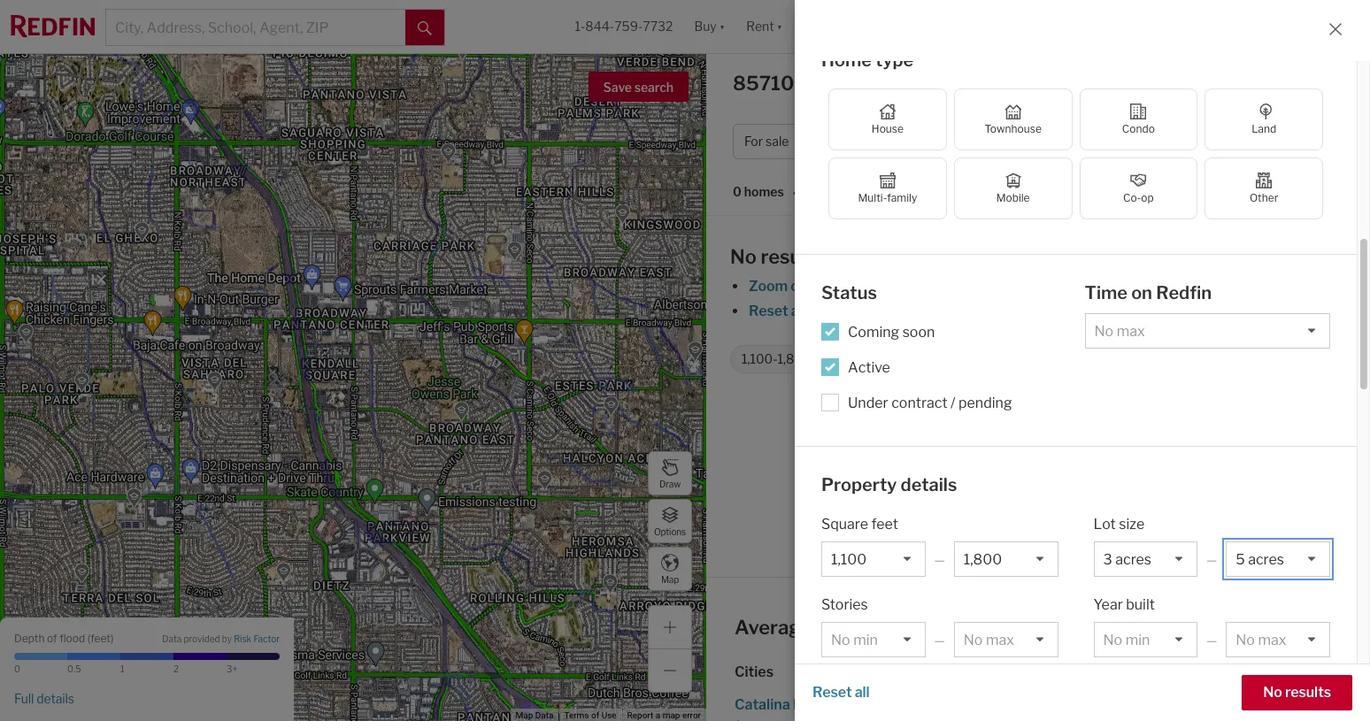 Task type: vqa. For each thing, say whether or not it's contained in the screenshot.
left "|"
no



Task type: describe. For each thing, give the bounding box(es) containing it.
home
[[816, 616, 869, 639]]

under contract / pending
[[848, 394, 1013, 411]]

sale inside button
[[766, 134, 789, 149]]

0 vertical spatial type
[[876, 49, 914, 70]]

reset all
[[813, 684, 870, 701]]

active
[[848, 359, 891, 376]]

1 vertical spatial feet
[[90, 632, 111, 645]]

property
[[822, 474, 897, 495]]

year built
[[1094, 597, 1155, 614]]

map button
[[648, 547, 692, 591]]

Other checkbox
[[1205, 158, 1324, 220]]

85710, az homes for sale
[[733, 72, 976, 95]]

— for square feet
[[935, 553, 946, 568]]

0 horizontal spatial filters
[[809, 303, 849, 320]]

report a map error link
[[627, 711, 701, 721]]

remove
[[869, 303, 919, 320]]

provided
[[184, 634, 220, 645]]

details for full details
[[36, 691, 74, 706]]

Land checkbox
[[1205, 89, 1324, 151]]

home inside button
[[924, 134, 959, 149]]

status
[[822, 282, 877, 304]]

redfin
[[1156, 282, 1212, 304]]

land
[[1252, 122, 1277, 136]]

coming
[[848, 324, 900, 340]]

communities
[[933, 687, 1019, 704]]

recommended
[[837, 184, 927, 200]]

full
[[14, 691, 34, 706]]

all inside button
[[855, 684, 870, 701]]

terms
[[564, 711, 589, 721]]

for
[[745, 134, 763, 149]]

average home prices near 85710, az
[[735, 616, 1078, 639]]

844-
[[586, 19, 615, 34]]

use
[[602, 711, 617, 721]]

on
[[1132, 282, 1153, 304]]

risk factor link
[[234, 634, 280, 646]]

Multi-family checkbox
[[829, 158, 947, 220]]

error
[[683, 711, 701, 721]]

year
[[1094, 597, 1123, 614]]

property details
[[822, 474, 958, 495]]

0 homes • sort : recommended
[[733, 184, 927, 201]]

— for lot size
[[1207, 553, 1218, 568]]

flood
[[59, 632, 85, 645]]

map data button
[[516, 710, 554, 722]]

home type inside button
[[924, 134, 988, 149]]

homes
[[835, 72, 901, 95]]

a
[[656, 711, 661, 721]]

homes inside zoom out reset all filters or remove one of your filters below to see more homes
[[1166, 303, 1211, 320]]

catalina
[[735, 697, 790, 714]]

7732
[[643, 19, 673, 34]]

terms of use
[[564, 711, 617, 721]]

draw
[[660, 479, 681, 489]]

by
[[222, 634, 232, 645]]

map data
[[516, 711, 554, 721]]

factor
[[254, 634, 280, 645]]

1-
[[575, 19, 586, 34]]

lot size
[[1094, 516, 1145, 533]]

more
[[1128, 303, 1163, 320]]

reset all filters button
[[748, 303, 849, 320]]

homes for 0 homes • sort : recommended
[[744, 184, 784, 200]]

Condo checkbox
[[1080, 89, 1198, 151]]

ft.
[[833, 352, 845, 367]]

cities
[[735, 664, 774, 681]]

no results button
[[1242, 676, 1353, 711]]

1 horizontal spatial for
[[905, 72, 932, 95]]

• for homes
[[793, 186, 797, 201]]

sq.
[[814, 352, 831, 367]]

time on redfin
[[1085, 282, 1212, 304]]

average
[[735, 616, 812, 639]]

— for stories
[[935, 633, 946, 648]]

below
[[1041, 303, 1081, 320]]

under
[[848, 394, 889, 411]]

map for map data
[[516, 711, 533, 721]]

no results inside button
[[1264, 684, 1332, 701]]

all filters • 2 button
[[1154, 124, 1269, 159]]

1-844-759-7732
[[575, 19, 673, 34]]

other
[[1250, 191, 1279, 205]]

save
[[603, 80, 632, 95]]

house
[[872, 122, 904, 136]]

for sale button
[[733, 124, 823, 159]]

results inside button
[[1286, 684, 1332, 701]]

beds / baths
[[1040, 134, 1113, 149]]

save search
[[603, 80, 674, 95]]

— for year built
[[1207, 633, 1218, 648]]

1 vertical spatial sale
[[864, 697, 890, 714]]

soon
[[903, 324, 935, 340]]

multi-family
[[858, 191, 918, 205]]

near
[[934, 616, 976, 639]]

)
[[111, 632, 114, 645]]

exclude
[[848, 687, 900, 704]]

1 horizontal spatial 85710,
[[980, 616, 1046, 639]]

0 horizontal spatial /
[[951, 394, 956, 411]]

Townhouse checkbox
[[954, 89, 1073, 151]]



Task type: locate. For each thing, give the bounding box(es) containing it.
2 horizontal spatial of
[[951, 303, 964, 320]]

0 horizontal spatial home
[[822, 49, 872, 70]]

all
[[1187, 134, 1203, 149]]

1,100-1,800 sq. ft.
[[742, 352, 845, 367]]

1 vertical spatial type
[[962, 134, 988, 149]]

map down options
[[661, 574, 679, 585]]

time
[[1085, 282, 1128, 304]]

0 vertical spatial for
[[905, 72, 932, 95]]

2 vertical spatial homes
[[793, 697, 838, 714]]

sale
[[766, 134, 789, 149], [864, 697, 890, 714]]

• left sort
[[793, 186, 797, 201]]

0 vertical spatial no
[[730, 245, 757, 268]]

3+
[[227, 664, 237, 675]]

exclude 55+ communities
[[848, 687, 1019, 704]]

1 horizontal spatial details
[[901, 474, 958, 495]]

az up cities heading
[[1050, 616, 1078, 639]]

0 horizontal spatial of
[[47, 632, 57, 645]]

1 horizontal spatial of
[[591, 711, 600, 721]]

1 vertical spatial homes
[[1166, 303, 1211, 320]]

details for property details
[[901, 474, 958, 495]]

save search button
[[588, 72, 689, 102]]

market insights link
[[1239, 58, 1344, 97]]

type
[[876, 49, 914, 70], [962, 134, 988, 149]]

• inside button
[[1243, 134, 1247, 149]]

of left use
[[591, 711, 600, 721]]

0 vertical spatial home type
[[822, 49, 914, 70]]

report a map error
[[627, 711, 701, 721]]

—
[[935, 553, 946, 568], [1207, 553, 1218, 568], [935, 633, 946, 648], [1207, 633, 1218, 648]]

0 horizontal spatial feet
[[90, 632, 111, 645]]

pending
[[959, 394, 1013, 411]]

1 horizontal spatial home
[[924, 134, 959, 149]]

0 vertical spatial of
[[951, 303, 964, 320]]

map region
[[0, 0, 743, 722]]

condo
[[1123, 122, 1155, 136]]

1 horizontal spatial home type
[[924, 134, 988, 149]]

all left "55+"
[[855, 684, 870, 701]]

1 horizontal spatial no results
[[1264, 684, 1332, 701]]

data provided by risk factor
[[162, 634, 280, 645]]

•
[[1243, 134, 1247, 149], [793, 186, 797, 201]]

homes right catalina
[[793, 697, 838, 714]]

1 vertical spatial data
[[535, 711, 554, 721]]

0 horizontal spatial map
[[516, 711, 533, 721]]

0 horizontal spatial home type
[[822, 49, 914, 70]]

:
[[832, 184, 835, 200]]

option group containing house
[[829, 89, 1324, 220]]

1 horizontal spatial reset
[[813, 684, 852, 701]]

to
[[1084, 303, 1098, 320]]

0 horizontal spatial details
[[36, 691, 74, 706]]

/ inside button
[[1072, 134, 1076, 149]]

0 vertical spatial feet
[[872, 516, 899, 533]]

full details
[[14, 691, 74, 706]]

feet right square
[[872, 516, 899, 533]]

2 inside button
[[1250, 134, 1257, 149]]

family
[[887, 191, 918, 205]]

feet
[[872, 516, 899, 533], [90, 632, 111, 645]]

cities heading
[[735, 663, 1342, 683]]

map
[[661, 574, 679, 585], [516, 711, 533, 721]]

0 vertical spatial no results
[[730, 245, 825, 268]]

0 vertical spatial homes
[[744, 184, 784, 200]]

0 vertical spatial •
[[1243, 134, 1247, 149]]

0 horizontal spatial 0
[[14, 664, 20, 675]]

home right house
[[924, 134, 959, 149]]

market
[[1239, 77, 1287, 94]]

of for depth of flood ( feet )
[[47, 632, 57, 645]]

1
[[120, 664, 125, 675]]

full details button
[[14, 691, 74, 707]]

1 horizontal spatial results
[[1286, 684, 1332, 701]]

az left the homes
[[803, 72, 831, 95]]

0 vertical spatial 85710,
[[733, 72, 799, 95]]

home type
[[822, 49, 914, 70], [924, 134, 988, 149]]

1 vertical spatial home type
[[924, 134, 988, 149]]

square feet
[[822, 516, 899, 533]]

85710, up cities heading
[[980, 616, 1046, 639]]

data left provided
[[162, 634, 182, 645]]

lot
[[1094, 516, 1116, 533]]

recommended button
[[835, 184, 941, 201]]

0 horizontal spatial homes
[[744, 184, 784, 200]]

0 vertical spatial details
[[901, 474, 958, 495]]

Mobile checkbox
[[954, 158, 1073, 220]]

home type up the homes
[[822, 49, 914, 70]]

reset inside button
[[813, 684, 852, 701]]

1 horizontal spatial /
[[1072, 134, 1076, 149]]

filters right all
[[1205, 134, 1240, 149]]

1 horizontal spatial 2
[[1250, 134, 1257, 149]]

report
[[627, 711, 654, 721]]

1 vertical spatial 0
[[14, 664, 20, 675]]

0
[[733, 184, 742, 200], [14, 664, 20, 675]]

for left sale
[[905, 72, 932, 95]]

1 vertical spatial no
[[1264, 684, 1283, 701]]

• for filters
[[1243, 134, 1247, 149]]

0 horizontal spatial sale
[[766, 134, 789, 149]]

details right full
[[36, 691, 74, 706]]

homes for catalina homes for sale
[[793, 697, 838, 714]]

zoom out reset all filters or remove one of your filters below to see more homes
[[749, 278, 1211, 320]]

1-844-759-7732 link
[[575, 19, 673, 34]]

0 vertical spatial az
[[803, 72, 831, 95]]

• left land
[[1243, 134, 1247, 149]]

options button
[[648, 499, 692, 544]]

1 horizontal spatial filters
[[1000, 303, 1038, 320]]

option group
[[829, 89, 1324, 220]]

0 vertical spatial data
[[162, 634, 182, 645]]

homes inside 0 homes • sort : recommended
[[744, 184, 784, 200]]

1 vertical spatial details
[[36, 691, 74, 706]]

1 horizontal spatial data
[[535, 711, 554, 721]]

reset inside zoom out reset all filters or remove one of your filters below to see more homes
[[749, 303, 788, 320]]

risk
[[234, 634, 252, 645]]

submit search image
[[418, 21, 432, 35]]

sale left "55+"
[[864, 697, 890, 714]]

1 horizontal spatial all
[[855, 684, 870, 701]]

see
[[1101, 303, 1125, 320]]

draw button
[[648, 452, 692, 496]]

2 vertical spatial of
[[591, 711, 600, 721]]

for left "55+"
[[841, 697, 860, 714]]

1 vertical spatial az
[[1050, 616, 1078, 639]]

zoom
[[749, 278, 788, 295]]

details
[[901, 474, 958, 495], [36, 691, 74, 706]]

homes right more
[[1166, 303, 1211, 320]]

beds
[[1040, 134, 1070, 149]]

one
[[922, 303, 947, 320]]

no inside button
[[1264, 684, 1283, 701]]

1 vertical spatial /
[[951, 394, 956, 411]]

0 vertical spatial all
[[791, 303, 806, 320]]

1 horizontal spatial •
[[1243, 134, 1247, 149]]

1 vertical spatial •
[[793, 186, 797, 201]]

0 horizontal spatial reset
[[749, 303, 788, 320]]

out
[[791, 278, 813, 295]]

1 vertical spatial 2
[[174, 664, 179, 675]]

1 horizontal spatial az
[[1050, 616, 1078, 639]]

1 vertical spatial no results
[[1264, 684, 1332, 701]]

(
[[87, 632, 90, 645]]

0 up full
[[14, 664, 20, 675]]

homes down for sale
[[744, 184, 784, 200]]

filters left or at the top
[[809, 303, 849, 320]]

1,800
[[778, 352, 812, 367]]

all down out
[[791, 303, 806, 320]]

0 down for sale button
[[733, 184, 742, 200]]

reset all button
[[813, 676, 870, 711]]

55+
[[903, 687, 930, 704]]

of for terms of use
[[591, 711, 600, 721]]

• inside 0 homes • sort : recommended
[[793, 186, 797, 201]]

no
[[730, 245, 757, 268], [1264, 684, 1283, 701]]

stories
[[822, 597, 868, 614]]

1 horizontal spatial feet
[[872, 516, 899, 533]]

1 vertical spatial for
[[841, 697, 860, 714]]

1 vertical spatial results
[[1286, 684, 1332, 701]]

1 horizontal spatial 0
[[733, 184, 742, 200]]

85710, up for sale
[[733, 72, 799, 95]]

1 horizontal spatial homes
[[793, 697, 838, 714]]

House checkbox
[[829, 89, 947, 151]]

remove 1,100-1,800 sq. ft. image
[[856, 354, 867, 365]]

0 for 0 homes • sort : recommended
[[733, 184, 742, 200]]

1 horizontal spatial sale
[[864, 697, 890, 714]]

your
[[967, 303, 997, 320]]

0 vertical spatial map
[[661, 574, 679, 585]]

2 horizontal spatial homes
[[1166, 303, 1211, 320]]

type up mobile checkbox in the top of the page
[[962, 134, 988, 149]]

of left flood
[[47, 632, 57, 645]]

2 horizontal spatial filters
[[1205, 134, 1240, 149]]

0 vertical spatial sale
[[766, 134, 789, 149]]

/
[[1072, 134, 1076, 149], [951, 394, 956, 411]]

or
[[852, 303, 866, 320]]

prices
[[873, 616, 930, 639]]

2 up other checkbox
[[1250, 134, 1257, 149]]

co-
[[1124, 191, 1142, 205]]

home up 85710, az homes for sale
[[822, 49, 872, 70]]

1 horizontal spatial type
[[962, 134, 988, 149]]

1,100-
[[742, 352, 778, 367]]

contract
[[892, 394, 948, 411]]

1 horizontal spatial no
[[1264, 684, 1283, 701]]

market insights
[[1239, 77, 1344, 94]]

/ left pending
[[951, 394, 956, 411]]

reset down the home
[[813, 684, 852, 701]]

0 horizontal spatial •
[[793, 186, 797, 201]]

filters inside button
[[1205, 134, 1240, 149]]

1 vertical spatial all
[[855, 684, 870, 701]]

of right "one" on the right of the page
[[951, 303, 964, 320]]

square
[[822, 516, 869, 533]]

built
[[1126, 597, 1155, 614]]

1 vertical spatial of
[[47, 632, 57, 645]]

data
[[162, 634, 182, 645], [535, 711, 554, 721]]

google image
[[4, 699, 63, 722]]

home type down sale
[[924, 134, 988, 149]]

catalina homes for sale
[[735, 697, 890, 714]]

1 horizontal spatial map
[[661, 574, 679, 585]]

Co-op checkbox
[[1080, 158, 1198, 220]]

/ right beds
[[1072, 134, 1076, 149]]

data inside button
[[535, 711, 554, 721]]

0 vertical spatial results
[[761, 245, 825, 268]]

0 horizontal spatial all
[[791, 303, 806, 320]]

data left terms
[[535, 711, 554, 721]]

sale right the for
[[766, 134, 789, 149]]

0 vertical spatial /
[[1072, 134, 1076, 149]]

beds / baths button
[[1028, 124, 1147, 159]]

0 inside 0 homes • sort : recommended
[[733, 184, 742, 200]]

map left terms
[[516, 711, 533, 721]]

details inside button
[[36, 691, 74, 706]]

0 vertical spatial 2
[[1250, 134, 1257, 149]]

feet right flood
[[90, 632, 111, 645]]

1 vertical spatial reset
[[813, 684, 852, 701]]

1 vertical spatial home
[[924, 134, 959, 149]]

type up the homes
[[876, 49, 914, 70]]

0 horizontal spatial type
[[876, 49, 914, 70]]

0 horizontal spatial no results
[[730, 245, 825, 268]]

details right property at right
[[901, 474, 958, 495]]

0 horizontal spatial for
[[841, 697, 860, 714]]

list box
[[1085, 313, 1331, 348], [822, 542, 926, 577], [954, 542, 1058, 577], [1094, 542, 1198, 577], [1226, 542, 1331, 577], [822, 622, 926, 658], [954, 622, 1058, 658], [1094, 622, 1198, 658], [1226, 622, 1331, 658]]

filters right your
[[1000, 303, 1038, 320]]

options
[[654, 526, 686, 537]]

for sale
[[745, 134, 789, 149]]

0 horizontal spatial az
[[803, 72, 831, 95]]

0.5
[[67, 664, 81, 675]]

0 horizontal spatial data
[[162, 634, 182, 645]]

0 for 0
[[14, 664, 20, 675]]

zoom out button
[[748, 278, 814, 295]]

all inside zoom out reset all filters or remove one of your filters below to see more homes
[[791, 303, 806, 320]]

0 horizontal spatial 2
[[174, 664, 179, 675]]

map for map
[[661, 574, 679, 585]]

2 right 1
[[174, 664, 179, 675]]

85710,
[[733, 72, 799, 95], [980, 616, 1046, 639]]

homes
[[744, 184, 784, 200], [1166, 303, 1211, 320], [793, 697, 838, 714]]

1 vertical spatial 85710,
[[980, 616, 1046, 639]]

of inside zoom out reset all filters or remove one of your filters below to see more homes
[[951, 303, 964, 320]]

0 vertical spatial reset
[[749, 303, 788, 320]]

type inside button
[[962, 134, 988, 149]]

0 horizontal spatial 85710,
[[733, 72, 799, 95]]

reset down "zoom" at the right top
[[749, 303, 788, 320]]

1 vertical spatial map
[[516, 711, 533, 721]]

0 horizontal spatial no
[[730, 245, 757, 268]]

multi-
[[858, 191, 887, 205]]

0 horizontal spatial results
[[761, 245, 825, 268]]

0 vertical spatial 0
[[733, 184, 742, 200]]

sale
[[936, 72, 976, 95]]

0 vertical spatial home
[[822, 49, 872, 70]]



